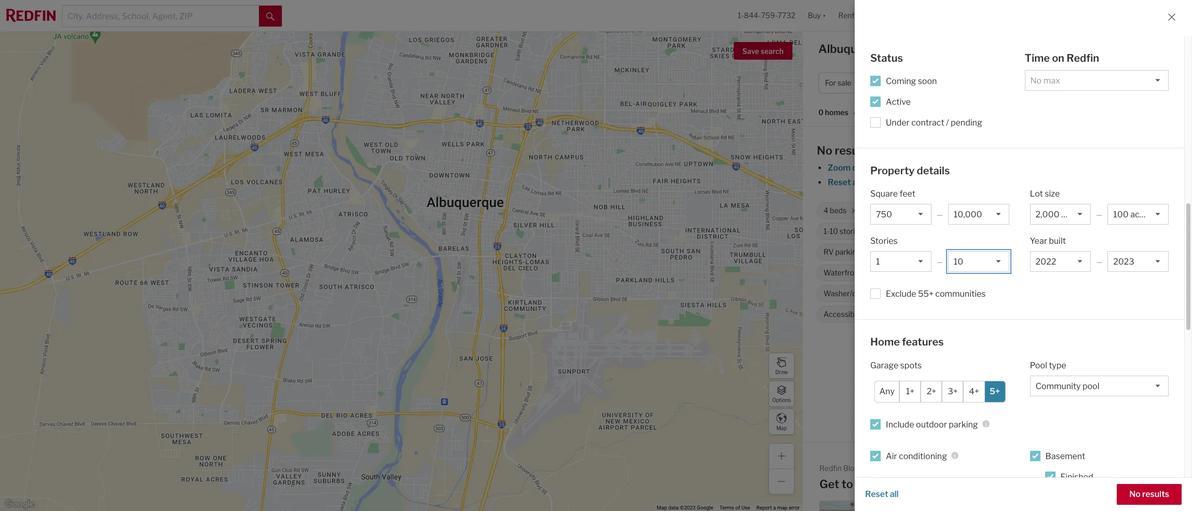 Task type: locate. For each thing, give the bounding box(es) containing it.
albuquerque, nm homes for sale
[[819, 42, 998, 56]]

all inside zoom out reset all filters or remove one of your filters below to see more homes
[[853, 178, 862, 187]]

beds
[[830, 206, 847, 215]]

feet
[[900, 189, 916, 199]]

report a map error
[[757, 505, 800, 511]]

/ right bd
[[1015, 79, 1018, 87]]

acres
[[1080, 206, 1099, 215]]

1 horizontal spatial nm
[[963, 478, 983, 491]]

5+ down remove washer/dryer hookup image
[[910, 310, 918, 319]]

4 inside 4 bd / 4+ ba button
[[999, 79, 1004, 87]]

any
[[880, 387, 895, 397]]

1 vertical spatial spots
[[901, 361, 922, 370]]

of right one
[[946, 178, 954, 187]]

10,000
[[948, 206, 973, 215]]

2 vertical spatial redfin
[[820, 464, 842, 473]]

/ inside button
[[1015, 79, 1018, 87]]

0 horizontal spatial no
[[817, 144, 833, 157]]

4+ left "5+" option
[[969, 387, 979, 397]]

1 horizontal spatial home
[[931, 79, 951, 87]]

0 vertical spatial map
[[777, 425, 787, 431]]

home down the "homes"
[[931, 79, 951, 87]]

to left see
[[1025, 178, 1033, 187]]

home
[[931, 79, 951, 87], [871, 336, 900, 348]]

0 horizontal spatial 4+
[[874, 206, 883, 215]]

4 bd / 4+ ba button
[[992, 73, 1058, 93]]

0 vertical spatial redfin
[[1067, 52, 1100, 64]]

reset inside zoom out reset all filters or remove one of your filters below to see more homes
[[828, 178, 851, 187]]

0 vertical spatial no results
[[817, 144, 873, 157]]

no results inside no results button
[[1130, 490, 1170, 499]]

status
[[871, 52, 903, 64]]

4+ for 4+
[[969, 387, 979, 397]]

0 horizontal spatial on
[[1052, 52, 1065, 64]]

1 horizontal spatial map
[[777, 425, 787, 431]]

4+ radio
[[964, 381, 985, 403]]

parking down exclude 55+ communities
[[920, 310, 946, 319]]

0 horizontal spatial type
[[953, 79, 968, 87]]

all right know
[[890, 490, 899, 499]]

0 vertical spatial 1-
[[738, 11, 744, 20]]

reset inside button
[[865, 490, 889, 499]]

map region
[[0, 5, 849, 511]]

4 left the beds
[[824, 206, 829, 215]]

0 vertical spatial all
[[853, 178, 862, 187]]

square
[[871, 189, 898, 199]]

type right "soon"
[[953, 79, 968, 87]]

save search
[[743, 47, 784, 56]]

parking for 5+
[[920, 310, 946, 319]]

1 vertical spatial parking
[[920, 310, 946, 319]]

1 vertical spatial no results
[[1130, 490, 1170, 499]]

0 horizontal spatial homes
[[825, 108, 849, 117]]

0 horizontal spatial reset
[[828, 178, 851, 187]]

0 horizontal spatial 1-
[[738, 11, 744, 20]]

1 horizontal spatial of
[[946, 178, 954, 187]]

reset
[[828, 178, 851, 187], [865, 490, 889, 499]]

homes inside 0 homes • sort : recommended
[[825, 108, 849, 117]]

— down the 2023
[[937, 258, 943, 266]]

0 horizontal spatial spots
[[901, 361, 922, 370]]

1 vertical spatial no
[[1130, 490, 1141, 499]]

homes
[[916, 42, 954, 56]]

of left use
[[736, 505, 740, 511]]

guest
[[926, 289, 947, 298]]

of
[[946, 178, 954, 187], [736, 505, 740, 511]]

1 vertical spatial nm
[[963, 478, 983, 491]]

1 horizontal spatial to
[[1025, 178, 1033, 187]]

— for square feet
[[937, 210, 943, 219]]

results
[[835, 144, 873, 157], [1143, 490, 1170, 499]]

1 vertical spatial all
[[890, 490, 899, 499]]

City, Address, School, Agent, ZIP search field
[[62, 6, 259, 26]]

0 horizontal spatial 4
[[824, 206, 829, 215]]

1 vertical spatial to
[[842, 478, 853, 491]]

use
[[742, 505, 750, 511]]

conditioning up "redfin blog get to know albuquerque, nm"
[[899, 451, 947, 461]]

basement up remove washer/dryer hookup image
[[890, 269, 925, 277]]

2 sq. from the left
[[1044, 206, 1054, 215]]

on right time
[[1052, 52, 1065, 64]]

remove guest house image
[[974, 291, 980, 297]]

conditioning down built 2022-2023
[[901, 248, 943, 257]]

1- left '759-'
[[738, 11, 744, 20]]

0 horizontal spatial of
[[736, 505, 740, 511]]

1 vertical spatial reset
[[865, 490, 889, 499]]

0 vertical spatial home
[[931, 79, 951, 87]]

2 horizontal spatial 4+
[[1019, 79, 1029, 87]]

2 horizontal spatial redfin
[[1067, 52, 1100, 64]]

1 horizontal spatial all
[[890, 490, 899, 499]]

1 vertical spatial results
[[1143, 490, 1170, 499]]

air up "redfin blog get to know albuquerque, nm"
[[886, 451, 897, 461]]

ft.-
[[1055, 206, 1065, 215]]

search
[[761, 47, 784, 56]]

home features
[[871, 336, 944, 348]]

homes right 0
[[825, 108, 849, 117]]

to down blog
[[842, 478, 853, 491]]

outdoor
[[916, 420, 947, 430]]

include
[[886, 420, 915, 430]]

bedroom
[[1059, 248, 1089, 257]]

0 horizontal spatial nm
[[894, 42, 913, 56]]

2022-
[[909, 227, 929, 236]]

terms of use
[[720, 505, 750, 511]]

1 vertical spatial home
[[871, 336, 900, 348]]

5+ inside option
[[990, 387, 1000, 397]]

nm inside "redfin blog get to know albuquerque, nm"
[[963, 478, 983, 491]]

map down "options"
[[777, 425, 787, 431]]

7732
[[778, 11, 796, 20]]

1 horizontal spatial no results
[[1130, 490, 1170, 499]]

1 horizontal spatial results
[[1143, 490, 1170, 499]]

redfin for redfin
[[926, 346, 951, 356]]

1 vertical spatial 4
[[824, 206, 829, 215]]

fixer-
[[977, 227, 996, 236]]

0 vertical spatial of
[[946, 178, 954, 187]]

0 vertical spatial parking
[[836, 248, 861, 257]]

square feet
[[871, 189, 916, 199]]

price
[[882, 79, 900, 87]]

0 vertical spatial 4+
[[1019, 79, 1029, 87]]

0 vertical spatial to
[[1025, 178, 1033, 187]]

communities
[[936, 289, 986, 299]]

844-
[[744, 11, 761, 20]]

1 vertical spatial of
[[736, 505, 740, 511]]

— left remove 2,000 sq. ft.-100 acres lot image
[[1097, 210, 1103, 219]]

4+ inside radio
[[969, 387, 979, 397]]

2 vertical spatial 4+
[[969, 387, 979, 397]]

1-10 stories
[[824, 227, 863, 236]]

submit search image
[[266, 12, 275, 21]]

4 for 4 beds
[[824, 206, 829, 215]]

1 horizontal spatial reset
[[865, 490, 889, 499]]

sq. left ft.-
[[1044, 206, 1054, 215]]

1 vertical spatial 5+
[[990, 387, 1000, 397]]

5+ right 4+ radio
[[990, 387, 1000, 397]]

0 horizontal spatial filters
[[863, 178, 886, 187]]

coming soon
[[886, 76, 937, 86]]

home inside button
[[931, 79, 951, 87]]

parking for rv
[[836, 248, 861, 257]]

data
[[669, 505, 679, 511]]

basement up finished
[[1046, 451, 1086, 461]]

5+ for 5+
[[990, 387, 1000, 397]]

draw
[[776, 369, 788, 375]]

home
[[862, 310, 882, 319]]

0 horizontal spatial to
[[842, 478, 853, 491]]

lot
[[1100, 206, 1109, 215]]

3+ radio
[[943, 381, 964, 403]]

1 horizontal spatial 5+
[[990, 387, 1000, 397]]

1 vertical spatial 1-
[[824, 227, 830, 236]]

1 horizontal spatial no
[[1130, 490, 1141, 499]]

1 horizontal spatial 4
[[999, 79, 1004, 87]]

:
[[877, 108, 878, 117]]

0 horizontal spatial 5+
[[910, 310, 918, 319]]

1 horizontal spatial homes
[[1072, 178, 1099, 187]]

0 vertical spatial 5+
[[910, 310, 918, 319]]

remove 4 bd / 4+ ba image
[[1044, 80, 1050, 86]]

55+
[[918, 289, 934, 299]]

1 horizontal spatial sq.
[[1044, 206, 1054, 215]]

air down the stories
[[889, 248, 899, 257]]

redfin inside "redfin blog get to know albuquerque, nm"
[[820, 464, 842, 473]]

remove fireplace image
[[1007, 249, 1014, 255]]

0 horizontal spatial map
[[657, 505, 667, 511]]

option group
[[875, 381, 1006, 403]]

map left data
[[657, 505, 667, 511]]

— down main
[[1097, 258, 1103, 266]]

homes inside zoom out reset all filters or remove one of your filters below to see more homes
[[1072, 178, 1099, 187]]

parking right rv
[[836, 248, 861, 257]]

1 vertical spatial map
[[657, 505, 667, 511]]

map for map
[[777, 425, 787, 431]]

1 horizontal spatial basement
[[1046, 451, 1086, 461]]

rv
[[824, 248, 834, 257]]

sq. left the ft.
[[975, 206, 984, 215]]

1 vertical spatial /
[[946, 118, 949, 127]]

4 left bd
[[999, 79, 1004, 87]]

1 horizontal spatial filters
[[975, 178, 998, 187]]

for
[[825, 79, 836, 87]]

4
[[999, 79, 1004, 87], [824, 206, 829, 215]]

map inside button
[[777, 425, 787, 431]]

type right pool
[[1049, 361, 1067, 370]]

remove basement image
[[930, 270, 936, 276]]

0 horizontal spatial parking
[[836, 248, 861, 257]]

reset all
[[865, 490, 899, 499]]

2 horizontal spatial parking
[[949, 420, 978, 430]]

4+ left 'baths'
[[874, 206, 883, 215]]

to inside "redfin blog get to know albuquerque, nm"
[[842, 478, 853, 491]]

homes right more
[[1072, 178, 1099, 187]]

remove washer/dryer hookup image
[[904, 291, 910, 297]]

0 horizontal spatial sq.
[[975, 206, 984, 215]]

1- up rv
[[824, 227, 830, 236]]

0 horizontal spatial home
[[871, 336, 900, 348]]

2,000
[[1022, 206, 1043, 215]]

1 vertical spatial homes
[[1072, 178, 1099, 187]]

spots down home features
[[901, 361, 922, 370]]

0 vertical spatial results
[[835, 144, 873, 157]]

type for home type
[[953, 79, 968, 87]]

0 horizontal spatial results
[[835, 144, 873, 157]]

more
[[1050, 178, 1071, 187]]

0 vertical spatial no
[[817, 144, 833, 157]]

1 vertical spatial air
[[886, 451, 897, 461]]

1 horizontal spatial /
[[1015, 79, 1018, 87]]

0 vertical spatial homes
[[825, 108, 849, 117]]

3+
[[948, 387, 958, 397]]

map button
[[769, 409, 795, 435]]

sale
[[838, 79, 852, 87]]

primary
[[1030, 248, 1057, 257]]

1 horizontal spatial 1-
[[824, 227, 830, 236]]

pending
[[951, 118, 983, 127]]

nm
[[894, 42, 913, 56], [963, 478, 983, 491]]

/ left pending in the top of the page
[[946, 118, 949, 127]]

features
[[902, 336, 944, 348]]

type inside button
[[953, 79, 968, 87]]

filters right your
[[975, 178, 998, 187]]

main
[[1101, 248, 1118, 257]]

home up garage
[[871, 336, 900, 348]]

list box
[[1025, 70, 1169, 91], [871, 204, 932, 225], [948, 204, 1010, 225], [1030, 204, 1091, 225], [1108, 204, 1169, 225], [871, 251, 932, 272], [948, 251, 1010, 272], [1030, 251, 1091, 272], [1108, 251, 1169, 272], [1030, 376, 1169, 396]]

built
[[891, 227, 907, 236]]

1 vertical spatial type
[[1049, 361, 1067, 370]]

1 filters from the left
[[863, 178, 886, 187]]

to
[[1025, 178, 1033, 187], [842, 478, 853, 491]]

options button
[[769, 381, 795, 407]]

— up the 2023
[[937, 210, 943, 219]]

baths
[[885, 206, 904, 215]]

remove 4 beds image
[[851, 208, 858, 214]]

waterfront
[[824, 269, 862, 277]]

0 vertical spatial nm
[[894, 42, 913, 56]]

map
[[778, 505, 788, 511]]

1 horizontal spatial type
[[1049, 361, 1067, 370]]

air conditioning down 2022-
[[889, 248, 943, 257]]

all down out
[[853, 178, 862, 187]]

2 filters from the left
[[975, 178, 998, 187]]

of inside zoom out reset all filters or remove one of your filters below to see more homes
[[946, 178, 954, 187]]

homes
[[825, 108, 849, 117], [1072, 178, 1099, 187]]

air conditioning up "redfin blog get to know albuquerque, nm"
[[886, 451, 947, 461]]

4+
[[1019, 79, 1029, 87], [874, 206, 883, 215], [969, 387, 979, 397]]

spots down house
[[947, 310, 966, 319]]

4+ left ba
[[1019, 79, 1029, 87]]

market insights link
[[1063, 34, 1124, 57]]

parking right outdoor
[[949, 420, 978, 430]]

all inside button
[[890, 490, 899, 499]]

1 horizontal spatial redfin
[[926, 346, 951, 356]]

1 vertical spatial conditioning
[[899, 451, 947, 461]]

type for pool type
[[1049, 361, 1067, 370]]

0 vertical spatial on
[[1052, 52, 1065, 64]]

under
[[886, 118, 910, 127]]

air conditioning
[[889, 248, 943, 257], [886, 451, 947, 461]]

2+
[[927, 387, 937, 397]]

1 sq. from the left
[[975, 206, 984, 215]]

1 vertical spatial 4+
[[874, 206, 883, 215]]

remove primary bedroom on main image
[[1123, 249, 1130, 255]]

0 vertical spatial reset
[[828, 178, 851, 187]]

5+ parking spots
[[910, 310, 966, 319]]

0 horizontal spatial redfin
[[820, 464, 842, 473]]

1 horizontal spatial on
[[1091, 248, 1100, 257]]

conditioning
[[901, 248, 943, 257], [899, 451, 947, 461]]

option group containing any
[[875, 381, 1006, 403]]

0 vertical spatial spots
[[947, 310, 966, 319]]

type
[[953, 79, 968, 87], [1049, 361, 1067, 370]]

5+ for 5+ parking spots
[[910, 310, 918, 319]]

Any radio
[[875, 381, 900, 403]]

1-844-759-7732 link
[[738, 11, 796, 20]]

0 vertical spatial type
[[953, 79, 968, 87]]

1 horizontal spatial parking
[[920, 310, 946, 319]]

time
[[1025, 52, 1050, 64]]

1-
[[738, 11, 744, 20], [824, 227, 830, 236]]

0 horizontal spatial basement
[[890, 269, 925, 277]]

stories
[[840, 227, 863, 236]]

1 horizontal spatial 4+
[[969, 387, 979, 397]]

property
[[871, 164, 915, 177]]

5+ radio
[[985, 381, 1006, 403]]

on left main
[[1091, 248, 1100, 257]]

0 horizontal spatial all
[[853, 178, 862, 187]]

filters up square
[[863, 178, 886, 187]]

0 horizontal spatial /
[[946, 118, 949, 127]]

all
[[853, 178, 862, 187], [890, 490, 899, 499]]



Task type: vqa. For each thing, say whether or not it's contained in the screenshot.
Report a map error LINK at bottom right
yes



Task type: describe. For each thing, give the bounding box(es) containing it.
exclude
[[886, 289, 917, 299]]

for sale button
[[819, 73, 871, 93]]

4 for 4 bd / 4+ ba
[[999, 79, 1004, 87]]

see
[[1034, 178, 1048, 187]]

4 beds
[[824, 206, 847, 215]]

no results button
[[1117, 484, 1182, 505]]

zoom out reset all filters or remove one of your filters below to see more homes
[[828, 163, 1099, 187]]

one
[[930, 178, 944, 187]]

lot
[[1030, 189, 1043, 199]]

1-844-759-7732
[[738, 11, 796, 20]]

to inside zoom out reset all filters or remove one of your filters below to see more homes
[[1025, 178, 1033, 187]]

error
[[789, 505, 800, 511]]

home for home features
[[871, 336, 900, 348]]

— for stories
[[937, 258, 943, 266]]

a
[[773, 505, 776, 511]]

0 vertical spatial basement
[[890, 269, 925, 277]]

0 vertical spatial air conditioning
[[889, 248, 943, 257]]

accessible
[[824, 310, 861, 319]]

4 bd / 4+ ba
[[999, 79, 1039, 87]]

ft.
[[986, 206, 993, 215]]

guest house
[[926, 289, 969, 298]]

report a map error link
[[757, 505, 800, 511]]

google image
[[3, 498, 37, 511]]

blog
[[844, 464, 859, 473]]

washer/dryer hookup
[[824, 289, 898, 298]]

100
[[1065, 206, 1079, 215]]

details
[[917, 164, 950, 177]]

save search button
[[734, 42, 793, 60]]

price button
[[876, 73, 920, 93]]

year built
[[1030, 236, 1066, 246]]

4+ baths
[[874, 206, 904, 215]]

sort
[[861, 108, 877, 117]]

recommended
[[880, 108, 932, 117]]

results inside button
[[1143, 490, 1170, 499]]

sale
[[975, 42, 998, 56]]

market
[[1063, 45, 1091, 55]]

out
[[853, 163, 866, 173]]

1 vertical spatial air conditioning
[[886, 451, 947, 461]]

0 homes • sort : recommended
[[819, 108, 932, 118]]

759-
[[761, 11, 778, 20]]

1- for 10
[[824, 227, 830, 236]]

allowed
[[1032, 269, 1058, 277]]

have view
[[952, 269, 987, 277]]

0 vertical spatial albuquerque,
[[819, 42, 892, 56]]

active
[[886, 97, 911, 107]]

time on redfin
[[1025, 52, 1100, 64]]

0 horizontal spatial no results
[[817, 144, 873, 157]]

reset all button
[[865, 484, 899, 505]]

for sale
[[825, 79, 852, 87]]

home type
[[931, 79, 968, 87]]

primary bedroom on main
[[1030, 248, 1118, 257]]

2 vertical spatial parking
[[949, 420, 978, 430]]

750-10,000 sq. ft.
[[931, 206, 993, 215]]

map data ©2023 google
[[657, 505, 714, 511]]

pets
[[1015, 269, 1030, 277]]

remove waterfront image
[[867, 270, 873, 276]]

remove air conditioning image
[[948, 249, 955, 255]]

fixer-uppers
[[977, 227, 1020, 236]]

remove have view image
[[992, 270, 998, 276]]

year
[[1030, 236, 1048, 246]]

get
[[820, 478, 840, 491]]

1 vertical spatial basement
[[1046, 451, 1086, 461]]

uppers
[[996, 227, 1020, 236]]

no inside button
[[1130, 490, 1141, 499]]

4+ inside button
[[1019, 79, 1029, 87]]

remove 2,000 sq. ft.-100 acres lot image
[[1116, 208, 1122, 214]]

draw button
[[769, 353, 795, 379]]

2+ radio
[[921, 381, 943, 403]]

built
[[1049, 236, 1066, 246]]

save
[[743, 47, 760, 56]]

recommended button
[[878, 108, 941, 118]]

1 vertical spatial on
[[1091, 248, 1100, 257]]

1+ radio
[[900, 381, 921, 403]]

size
[[1045, 189, 1060, 199]]

0 vertical spatial air
[[889, 248, 899, 257]]

stories
[[871, 236, 898, 246]]

zoom out button
[[828, 163, 866, 173]]

insights
[[1093, 45, 1124, 55]]

market insights
[[1063, 45, 1124, 55]]

soon
[[918, 76, 937, 86]]

below
[[999, 178, 1023, 187]]

redfin blog get to know albuquerque, nm
[[820, 464, 983, 491]]

remove pets allowed image
[[1063, 270, 1069, 276]]

— for lot size
[[1097, 210, 1103, 219]]

1 horizontal spatial spots
[[947, 310, 966, 319]]

bd
[[1005, 79, 1014, 87]]

1- for 844-
[[738, 11, 744, 20]]

finished
[[1061, 472, 1094, 482]]

options
[[772, 397, 791, 403]]

for
[[957, 42, 973, 56]]

/ for pending
[[946, 118, 949, 127]]

albuquerque, inside "redfin blog get to know albuquerque, nm"
[[888, 478, 961, 491]]

home type button
[[924, 73, 988, 93]]

view
[[971, 269, 987, 277]]

remove rv parking image
[[866, 249, 873, 255]]

redfin for redfin blog get to know albuquerque, nm
[[820, 464, 842, 473]]

exclude 55+ communities
[[886, 289, 986, 299]]

map for map data ©2023 google
[[657, 505, 667, 511]]

washer/dryer
[[824, 289, 871, 298]]

contract
[[912, 118, 945, 127]]

— for year built
[[1097, 258, 1103, 266]]

pool type
[[1030, 361, 1067, 370]]

reset all filters button
[[828, 178, 887, 187]]

include outdoor parking
[[886, 420, 978, 430]]

4+ for 4+ baths
[[874, 206, 883, 215]]

home for home type
[[931, 79, 951, 87]]

1+
[[906, 387, 915, 397]]

garage
[[871, 361, 899, 370]]

your
[[956, 178, 973, 187]]

fireplace
[[971, 248, 1002, 257]]

remove 750-10,000 sq. ft. image
[[999, 208, 1005, 214]]

0 vertical spatial conditioning
[[901, 248, 943, 257]]

hookup
[[872, 289, 898, 298]]

/ for 4+
[[1015, 79, 1018, 87]]



